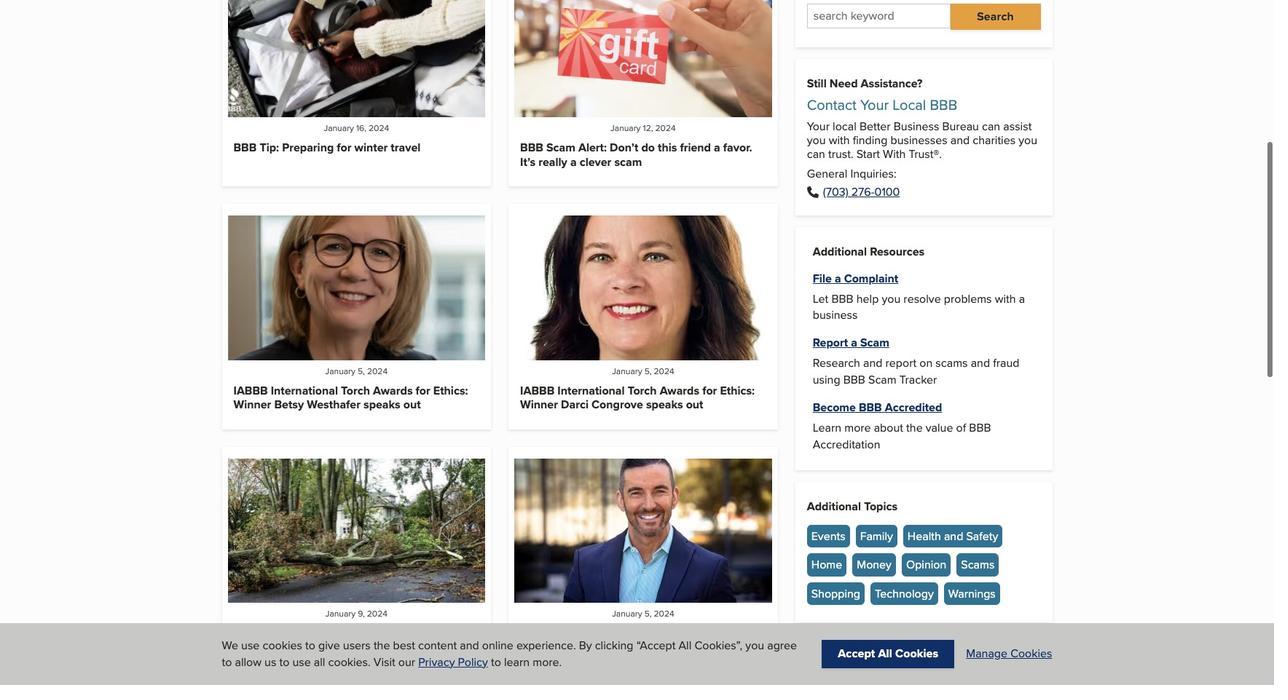 Task type: locate. For each thing, give the bounding box(es) containing it.
iabbb left darci
[[520, 380, 555, 397]]

2024 right 16, on the left
[[369, 120, 389, 132]]

for
[[337, 137, 352, 154], [416, 380, 430, 397], [703, 380, 717, 397], [703, 624, 717, 640]]

scam up report
[[860, 333, 890, 349]]

shopping link
[[807, 580, 865, 603]]

iabbb left 'betsy' in the left bottom of the page
[[234, 380, 268, 397]]

january up the yourself
[[325, 606, 356, 618]]

0 vertical spatial with
[[829, 130, 850, 146]]

file a complaint let bbb help you resolve problems with a business
[[813, 268, 1025, 321]]

still
[[807, 73, 827, 89]]

with left the finding
[[829, 130, 850, 146]]

international for betsy
[[271, 380, 338, 397]]

bbb up allow
[[234, 624, 257, 640]]

5, up iabbb international torch awards for ethics: winner betsy westhafer speaks out link
[[358, 363, 365, 375]]

protect
[[282, 624, 320, 640]]

iabbb international torch awards for ethics: winner darci congrove speaks out
[[520, 380, 755, 411]]

2 tip: from the top
[[260, 624, 279, 640]]

a left give
[[310, 638, 316, 654]]

ethics: inside iabbb international torch awards for ethics: winner david king speaks out
[[720, 624, 755, 640]]

tip: left after
[[260, 624, 279, 640]]

international for darci
[[558, 380, 625, 397]]

january 5, 2024 for congrove
[[612, 363, 674, 375]]

international for david
[[558, 624, 625, 640]]

can left assist
[[982, 116, 1000, 132]]

speaks right westhafer
[[364, 394, 400, 411]]

1 horizontal spatial your
[[860, 92, 889, 113]]

tip: inside bbb tip: protect yourself from "storm chasers" after a natural disaster
[[260, 624, 279, 640]]

events link
[[807, 523, 850, 546]]

awards inside iabbb international torch awards for ethics: winner david king speaks out
[[660, 624, 700, 640]]

winner left david
[[520, 638, 558, 654]]

january 5, 2024
[[325, 363, 388, 375], [612, 363, 674, 375], [612, 606, 674, 618]]

january up iabbb international torch awards for ethics: winner darci congrove speaks out link
[[612, 363, 642, 375]]

speaks for congrove
[[646, 394, 683, 411]]

12,
[[643, 120, 653, 132]]

allow
[[235, 654, 262, 671]]

congrove
[[592, 394, 643, 411]]

and left online
[[460, 638, 479, 654]]

and left fraud
[[971, 353, 990, 370]]

2 horizontal spatial out
[[686, 394, 703, 411]]

international inside iabbb international torch awards for ethics: winner darci congrove speaks out
[[558, 380, 625, 397]]

winner for iabbb international torch awards for ethics: winner betsy westhafer speaks out
[[234, 394, 271, 411]]

tip:
[[260, 137, 279, 154], [260, 624, 279, 640]]

red gift card image
[[514, 0, 772, 115]]

speaks inside iabbb international torch awards for ethics: winner betsy westhafer speaks out
[[364, 394, 400, 411]]

yourself
[[323, 624, 366, 640]]

iabbb up the "more."
[[520, 624, 555, 640]]

your up better
[[860, 92, 889, 113]]

0 horizontal spatial the
[[374, 638, 390, 654]]

manage
[[966, 646, 1008, 663]]

january 5, 2024 up iabbb international torch awards for ethics: winner betsy westhafer speaks out link
[[325, 363, 388, 375]]

search
[[977, 6, 1014, 23]]

1 horizontal spatial can
[[982, 116, 1000, 132]]

opinion
[[906, 555, 947, 571]]

for inside iabbb international torch awards for ethics: winner betsy westhafer speaks out
[[416, 380, 430, 397]]

2024 for bbb scam alert: don't do this friend a favor. it's really a clever scam
[[655, 120, 676, 132]]

to left "learn"
[[491, 654, 501, 671]]

all inside the we use cookies to give users the best content and online experience. by clicking "accept all cookies", you agree to allow us to use all cookies. visit our
[[679, 638, 692, 654]]

1 horizontal spatial the
[[906, 418, 923, 434]]

bbb left alert:
[[520, 137, 543, 154]]

accept all cookies button
[[822, 641, 955, 669]]

preparing
[[282, 137, 334, 154]]

darci
[[561, 394, 589, 411]]

iabbb inside iabbb international torch awards for ethics: winner betsy westhafer speaks out
[[234, 380, 268, 397]]

1 horizontal spatial with
[[995, 288, 1016, 305]]

you right help
[[882, 288, 901, 305]]

your down contact
[[807, 116, 830, 132]]

bbb inside bbb tip: protect yourself from "storm chasers" after a natural disaster
[[234, 624, 257, 640]]

tip: for preparing
[[260, 137, 279, 154]]

speaks inside iabbb international torch awards for ethics: winner david king speaks out
[[621, 638, 658, 654]]

winner left darci
[[520, 394, 558, 411]]

torch inside iabbb international torch awards for ethics: winner darci congrove speaks out
[[628, 380, 657, 397]]

events
[[811, 526, 846, 543]]

international inside iabbb international torch awards for ethics: winner david king speaks out
[[558, 624, 625, 640]]

and left charities
[[951, 130, 970, 146]]

1 cookies from the left
[[896, 646, 939, 663]]

Search All News field
[[807, 2, 950, 26]]

by
[[579, 638, 592, 654]]

0 vertical spatial scam
[[546, 137, 576, 154]]

2024 for iabbb international torch awards for ethics: winner darci congrove speaks out
[[654, 363, 674, 375]]

you right charities
[[1019, 130, 1038, 146]]

with right the problems
[[995, 288, 1016, 305]]

awards inside iabbb international torch awards for ethics: winner darci congrove speaks out
[[660, 380, 700, 397]]

january for iabbb international torch awards for ethics: winner david king speaks out
[[612, 606, 642, 618]]

1 vertical spatial the
[[374, 638, 390, 654]]

1 vertical spatial scam
[[860, 333, 890, 349]]

and left safety
[[944, 526, 963, 543]]

out inside iabbb international torch awards for ethics: winner betsy westhafer speaks out
[[403, 394, 421, 411]]

5, for westhafer
[[358, 363, 365, 375]]

you
[[807, 130, 826, 146], [1019, 130, 1038, 146], [882, 288, 901, 305], [746, 638, 764, 654]]

to left allow
[[222, 654, 232, 671]]

2024 up iabbb international torch awards for ethics: winner betsy westhafer speaks out link
[[367, 363, 388, 375]]

using
[[813, 369, 840, 386]]

awards for congrove
[[660, 380, 700, 397]]

0 horizontal spatial your
[[807, 116, 830, 132]]

1 vertical spatial with
[[995, 288, 1016, 305]]

cookies right manage
[[1011, 646, 1052, 663]]

2024
[[369, 120, 389, 132], [655, 120, 676, 132], [367, 363, 388, 375], [654, 363, 674, 375], [367, 606, 388, 618], [654, 606, 674, 618]]

family link
[[856, 523, 897, 546]]

you inside file a complaint let bbb help you resolve problems with a business
[[882, 288, 901, 305]]

january up iabbb international torch awards for ethics: winner david king speaks out link
[[612, 606, 642, 618]]

bbb left preparing
[[234, 137, 257, 154]]

use right we
[[241, 638, 260, 654]]

chasers"
[[234, 638, 279, 654]]

a right really
[[570, 151, 577, 168]]

january up don't
[[611, 120, 641, 132]]

january left 16, on the left
[[324, 120, 354, 132]]

scam inside bbb scam alert: don't do this friend a favor. it's really a clever scam
[[546, 137, 576, 154]]

iabbb inside iabbb international torch awards for ethics: winner david king speaks out
[[520, 624, 555, 640]]

speaks inside iabbb international torch awards for ethics: winner darci congrove speaks out
[[646, 394, 683, 411]]

a right the problems
[[1019, 288, 1025, 305]]

out for congrove
[[686, 394, 703, 411]]

2024 for bbb tip: protect yourself from "storm chasers" after a natural disaster
[[367, 606, 388, 618]]

storm damage to tree image
[[228, 456, 485, 601]]

after
[[282, 638, 307, 654]]

winner inside iabbb international torch awards for ethics: winner david king speaks out
[[520, 638, 558, 654]]

and
[[951, 130, 970, 146], [863, 353, 883, 370], [971, 353, 990, 370], [944, 526, 963, 543], [460, 638, 479, 654]]

additional up events
[[807, 496, 861, 513]]

with
[[883, 144, 906, 160]]

0 vertical spatial additional
[[813, 242, 867, 258]]

cookies right the accept
[[896, 646, 939, 663]]

a inside report a scam research and report on scams and fraud using bbb scam tracker
[[851, 333, 857, 349]]

international inside iabbb international torch awards for ethics: winner betsy westhafer speaks out
[[271, 380, 338, 397]]

you left trust.
[[807, 130, 826, 146]]

bbb scam alert: don't do this friend a favor. it's really a clever scam link
[[520, 137, 752, 168]]

value
[[926, 418, 953, 434]]

trust.
[[828, 144, 854, 160]]

out for king
[[661, 638, 679, 654]]

bbb tip: preparing for winter travel
[[234, 137, 421, 154]]

bbb inside bbb scam alert: don't do this friend a favor. it's really a clever scam
[[520, 137, 543, 154]]

money link
[[853, 552, 896, 575]]

congrove headshot image
[[514, 213, 772, 358]]

a inside bbb tip: protect yourself from "storm chasers" after a natural disaster
[[310, 638, 316, 654]]

iabbb international torch awards for ethics: winner david king speaks out link
[[520, 624, 755, 654]]

the left best
[[374, 638, 390, 654]]

the inside become bbb accredited learn more about the value of bbb accreditation
[[906, 418, 923, 434]]

general inquiries:
[[807, 163, 897, 180]]

scam
[[546, 137, 576, 154], [860, 333, 890, 349], [868, 369, 897, 386]]

additional for additional resources
[[813, 242, 867, 258]]

january for bbb scam alert: don't do this friend a favor. it's really a clever scam
[[611, 120, 641, 132]]

out inside iabbb international torch awards for ethics: winner david king speaks out
[[661, 638, 679, 654]]

the down accredited at the right bottom
[[906, 418, 923, 434]]

speaks right congrove
[[646, 394, 683, 411]]

the for best
[[374, 638, 390, 654]]

1 tip: from the top
[[260, 137, 279, 154]]

bbb up bureau
[[930, 92, 958, 113]]

the for value
[[906, 418, 923, 434]]

january for bbb tip: protect yourself from "storm chasers" after a natural disaster
[[325, 606, 356, 618]]

0 vertical spatial tip:
[[260, 137, 279, 154]]

natural
[[319, 638, 357, 654]]

your
[[860, 92, 889, 113], [807, 116, 830, 132]]

with inside file a complaint let bbb help you resolve problems with a business
[[995, 288, 1016, 305]]

awards right westhafer
[[373, 380, 413, 397]]

2024 up iabbb international torch awards for ethics: winner darci congrove speaks out link
[[654, 363, 674, 375]]

scams
[[936, 353, 968, 370]]

agree
[[767, 638, 797, 654]]

0010-
[[871, 182, 900, 199]]

and left report
[[863, 353, 883, 370]]

privacy policy to learn more.
[[418, 654, 562, 671]]

bbb inside report a scam research and report on scams and fraud using bbb scam tracker
[[843, 369, 865, 386]]

the inside the we use cookies to give users the best content and online experience. by clicking "accept all cookies", you agree to allow us to use all cookies. visit our
[[374, 638, 390, 654]]

bbb right using
[[843, 369, 865, 386]]

king
[[594, 638, 618, 654]]

to left give
[[305, 638, 315, 654]]

scam up become bbb accredited link
[[868, 369, 897, 386]]

january
[[324, 120, 354, 132], [611, 120, 641, 132], [325, 363, 355, 375], [612, 363, 642, 375], [325, 606, 356, 618], [612, 606, 642, 618]]

report
[[886, 353, 917, 370]]

january up iabbb international torch awards for ethics: winner betsy westhafer speaks out at the left bottom of page
[[325, 363, 355, 375]]

torch inside iabbb international torch awards for ethics: winner betsy westhafer speaks out
[[341, 380, 370, 397]]

technology
[[875, 583, 934, 600]]

iabbb for iabbb international torch awards for ethics: winner david king speaks out
[[520, 624, 555, 640]]

privacy
[[418, 654, 455, 671]]

international
[[271, 380, 338, 397], [558, 380, 625, 397], [558, 624, 625, 640]]

tracker
[[900, 369, 937, 386]]

opinion link
[[902, 552, 951, 575]]

2 vertical spatial scam
[[868, 369, 897, 386]]

bbb right let
[[832, 288, 854, 305]]

tip: left preparing
[[260, 137, 279, 154]]

of
[[956, 418, 966, 434]]

torch right the king
[[628, 624, 657, 640]]

5, up iabbb international torch awards for ethics: winner david king speaks out link
[[645, 606, 652, 618]]

trust®.
[[909, 144, 942, 160]]

can up general
[[807, 144, 825, 160]]

0 horizontal spatial all
[[679, 638, 692, 654]]

winner left 'betsy' in the left bottom of the page
[[234, 394, 271, 411]]

0 horizontal spatial out
[[403, 394, 421, 411]]

accept all cookies
[[838, 646, 939, 663]]

1 horizontal spatial cookies
[[1011, 646, 1052, 663]]

speaks
[[364, 394, 400, 411], [646, 394, 683, 411], [621, 638, 658, 654]]

do
[[641, 137, 655, 154]]

iabbb inside iabbb international torch awards for ethics: winner darci congrove speaks out
[[520, 380, 555, 397]]

ethics: for iabbb international torch awards for ethics: winner darci congrove speaks out
[[720, 380, 755, 397]]

alert:
[[578, 137, 607, 154]]

for for iabbb international torch awards for ethics: winner david king speaks out
[[703, 624, 717, 640]]

from
[[369, 624, 393, 640]]

additional up file a complaint link
[[813, 242, 867, 258]]

2024 for bbb tip: preparing for winter travel
[[369, 120, 389, 132]]

iabbb
[[234, 380, 268, 397], [520, 380, 555, 397], [520, 624, 555, 640]]

1 horizontal spatial use
[[292, 654, 311, 671]]

you left 'agree'
[[746, 638, 764, 654]]

1 vertical spatial can
[[807, 144, 825, 160]]

out inside iabbb international torch awards for ethics: winner darci congrove speaks out
[[686, 394, 703, 411]]

0 horizontal spatial with
[[829, 130, 850, 146]]

january 5, 2024 up iabbb international torch awards for ethics: winner david king speaks out link
[[612, 606, 674, 618]]

winner inside iabbb international torch awards for ethics: winner betsy westhafer speaks out
[[234, 394, 271, 411]]

torch inside iabbb international torch awards for ethics: winner david king speaks out
[[628, 624, 657, 640]]

use left all
[[292, 654, 311, 671]]

accredited
[[885, 397, 942, 414]]

5, up iabbb international torch awards for ethics: winner darci congrove speaks out link
[[645, 363, 652, 375]]

1 horizontal spatial all
[[878, 646, 892, 663]]

ethics: inside iabbb international torch awards for ethics: winner darci congrove speaks out
[[720, 380, 755, 397]]

awards inside iabbb international torch awards for ethics: winner betsy westhafer speaks out
[[373, 380, 413, 397]]

2024 for iabbb international torch awards for ethics: winner betsy westhafer speaks out
[[367, 363, 388, 375]]

tip: for protect
[[260, 624, 279, 640]]

manage cookies
[[966, 646, 1052, 663]]

1 vertical spatial additional
[[807, 496, 861, 513]]

can
[[982, 116, 1000, 132], [807, 144, 825, 160]]

ethics: for iabbb international torch awards for ethics: winner betsy westhafer speaks out
[[433, 380, 468, 397]]

0 horizontal spatial cookies
[[896, 646, 939, 663]]

all right "accept
[[679, 638, 692, 654]]

betsy
[[274, 394, 304, 411]]

accreditation
[[813, 434, 881, 451]]

torch for congrove
[[628, 380, 657, 397]]

2024 right 12,
[[655, 120, 676, 132]]

experience.
[[517, 638, 576, 654]]

scam left alert:
[[546, 137, 576, 154]]

awards right clicking
[[660, 624, 700, 640]]

out
[[403, 394, 421, 411], [686, 394, 703, 411], [661, 638, 679, 654]]

a right the "report"
[[851, 333, 857, 349]]

5,
[[358, 363, 365, 375], [645, 363, 652, 375], [645, 606, 652, 618]]

torch right darci
[[628, 380, 657, 397]]

additional for additional topics
[[807, 496, 861, 513]]

bbb inside file a complaint let bbb help you resolve problems with a business
[[832, 288, 854, 305]]

bbb
[[930, 92, 958, 113], [234, 137, 257, 154], [520, 137, 543, 154], [832, 288, 854, 305], [843, 369, 865, 386], [859, 397, 882, 414], [969, 418, 991, 434], [234, 624, 257, 640]]

clicking
[[595, 638, 634, 654]]

awards right congrove
[[660, 380, 700, 397]]

0 vertical spatial the
[[906, 418, 923, 434]]

672
[[852, 182, 871, 199]]

learn
[[504, 654, 530, 671]]

all inside button
[[878, 646, 892, 663]]

speaks for westhafer
[[364, 394, 400, 411]]

torch right 'betsy' in the left bottom of the page
[[341, 380, 370, 397]]

a
[[714, 137, 720, 154], [570, 151, 577, 168], [835, 268, 841, 285], [1019, 288, 1025, 305], [851, 333, 857, 349], [310, 638, 316, 654]]

cookies
[[263, 638, 302, 654]]

2 cookies from the left
[[1011, 646, 1052, 663]]

assistance?
[[861, 73, 923, 89]]

we
[[222, 638, 238, 654]]

2024 right 9,
[[367, 606, 388, 618]]

winner
[[234, 394, 271, 411], [520, 394, 558, 411], [520, 638, 558, 654]]

torch
[[341, 380, 370, 397], [628, 380, 657, 397], [628, 624, 657, 640]]

cookies inside button
[[1011, 646, 1052, 663]]

become bbb accredited link
[[813, 397, 942, 414]]

iabbb for iabbb international torch awards for ethics: winner darci congrove speaks out
[[520, 380, 555, 397]]

0 horizontal spatial can
[[807, 144, 825, 160]]

for inside iabbb international torch awards for ethics: winner david king speaks out
[[703, 624, 717, 640]]

still need assistance? contact your local bbb your local better business bureau can assist you with finding businesses and charities you can trust. start with trust®.
[[807, 73, 1038, 160]]

winner inside iabbb international torch awards for ethics: winner darci congrove speaks out
[[520, 394, 558, 411]]

speaks right the king
[[621, 638, 658, 654]]

2024 up "accept
[[654, 606, 674, 618]]

1 vertical spatial tip:
[[260, 624, 279, 640]]

1 horizontal spatial out
[[661, 638, 679, 654]]

for inside iabbb international torch awards for ethics: winner darci congrove speaks out
[[703, 380, 717, 397]]

all right the accept
[[878, 646, 892, 663]]

iabbb for iabbb international torch awards for ethics: winner betsy westhafer speaks out
[[234, 380, 268, 397]]

january 5, 2024 up iabbb international torch awards for ethics: winner darci congrove speaks out link
[[612, 363, 674, 375]]

you inside the we use cookies to give users the best content and online experience. by clicking "accept all cookies", you agree to allow us to use all cookies. visit our
[[746, 638, 764, 654]]

ethics: inside iabbb international torch awards for ethics: winner betsy westhafer speaks out
[[433, 380, 468, 397]]



Task type: vqa. For each thing, say whether or not it's contained in the screenshot.


Task type: describe. For each thing, give the bounding box(es) containing it.
packing luggage baggage image
[[228, 0, 485, 115]]

additional resources
[[813, 242, 925, 258]]

january 5, 2024 for king
[[612, 606, 674, 618]]

out for westhafer
[[403, 394, 421, 411]]

contact
[[807, 92, 857, 113]]

privacy policy link
[[418, 654, 488, 671]]

scams link
[[957, 552, 999, 575]]

0 horizontal spatial use
[[241, 638, 260, 654]]

topics
[[864, 496, 898, 513]]

fraud
[[993, 353, 1020, 370]]

users
[[343, 638, 371, 654]]

iabbb international torch awards for ethics: winner betsy westhafer speaks out link
[[234, 380, 468, 411]]

home
[[811, 555, 842, 571]]

general
[[807, 163, 848, 180]]

0010-672 (307) link
[[823, 182, 900, 199]]

money
[[857, 555, 892, 571]]

additional topics
[[807, 496, 898, 513]]

technology link
[[871, 580, 938, 603]]

this
[[658, 137, 677, 154]]

"storm
[[396, 624, 432, 640]]

a left favor.
[[714, 137, 720, 154]]

disaster
[[360, 638, 401, 654]]

clever
[[580, 151, 612, 168]]

a right file
[[835, 268, 841, 285]]

problems
[[944, 288, 992, 305]]

torch for westhafer
[[341, 380, 370, 397]]

cookies inside button
[[896, 646, 939, 663]]

best
[[393, 638, 415, 654]]

and inside still need assistance? contact your local bbb your local better business bureau can assist you with finding businesses and charities you can trust. start with trust®.
[[951, 130, 970, 146]]

really
[[539, 151, 567, 168]]

cookies.
[[328, 654, 371, 671]]

5, for congrove
[[645, 363, 652, 375]]

more
[[845, 418, 871, 434]]

awards for westhafer
[[373, 380, 413, 397]]

shopping
[[811, 583, 860, 600]]

assist
[[1003, 116, 1032, 132]]

search button
[[950, 2, 1041, 27]]

iabbb international torch awards for ethics: winner david king speaks out
[[520, 624, 755, 654]]

winner for iabbb international torch awards for ethics: winner david king speaks out
[[520, 638, 558, 654]]

with inside still need assistance? contact your local bbb your local better business bureau can assist you with finding businesses and charities you can trust. start with trust®.
[[829, 130, 850, 146]]

cookies",
[[695, 638, 743, 654]]

health and safety
[[908, 526, 998, 543]]

local
[[893, 92, 926, 113]]

january for iabbb international torch awards for ethics: winner betsy westhafer speaks out
[[325, 363, 355, 375]]

give
[[318, 638, 340, 654]]

finding
[[853, 130, 888, 146]]

january for bbb tip: preparing for winter travel
[[324, 120, 354, 132]]

king headshot image
[[514, 456, 772, 601]]

2024 for iabbb international torch awards for ethics: winner david king speaks out
[[654, 606, 674, 618]]

safety
[[966, 526, 998, 543]]

torch for king
[[628, 624, 657, 640]]

winner for iabbb international torch awards for ethics: winner darci congrove speaks out
[[520, 394, 558, 411]]

and inside health and safety link
[[944, 526, 963, 543]]

(307)
[[823, 182, 849, 199]]

policy
[[458, 654, 488, 671]]

ethics: for iabbb international torch awards for ethics: winner david king speaks out
[[720, 624, 755, 640]]

for for iabbb international torch awards for ethics: winner darci congrove speaks out
[[703, 380, 717, 397]]

winter
[[355, 137, 388, 154]]

bureau
[[942, 116, 979, 132]]

westhafer headshot image
[[228, 213, 485, 358]]

9,
[[358, 606, 365, 618]]

learn
[[813, 418, 842, 434]]

1 vertical spatial your
[[807, 116, 830, 132]]

favor.
[[723, 137, 752, 154]]

report
[[813, 333, 848, 349]]

content
[[418, 638, 457, 654]]

let
[[813, 288, 829, 305]]

january 5, 2024 for westhafer
[[325, 363, 388, 375]]

report a scam research and report on scams and fraud using bbb scam tracker
[[813, 333, 1020, 386]]

local
[[833, 116, 857, 132]]

january for iabbb international torch awards for ethics: winner darci congrove speaks out
[[612, 363, 642, 375]]

january 9, 2024
[[325, 606, 388, 618]]

and inside the we use cookies to give users the best content and online experience. by clicking "accept all cookies", you agree to allow us to use all cookies. visit our
[[460, 638, 479, 654]]

better
[[860, 116, 891, 132]]

speaks for king
[[621, 638, 658, 654]]

business
[[813, 305, 858, 321]]

complaint
[[844, 268, 899, 285]]

online
[[482, 638, 514, 654]]

become bbb accredited learn more about the value of bbb accreditation
[[813, 397, 991, 451]]

for for iabbb international torch awards for ethics: winner betsy westhafer speaks out
[[416, 380, 430, 397]]

0 vertical spatial can
[[982, 116, 1000, 132]]

january 16, 2024
[[324, 120, 389, 132]]

businesses
[[891, 130, 948, 146]]

bbb up the more
[[859, 397, 882, 414]]

0 vertical spatial your
[[860, 92, 889, 113]]

bbb tip: protect yourself from "storm chasers" after a natural disaster link
[[234, 624, 432, 654]]

iabbb international torch awards for ethics: winner darci congrove speaks out link
[[520, 380, 755, 411]]

bbb tip: preparing for winter travel link
[[234, 137, 421, 154]]

westhafer
[[307, 394, 361, 411]]

start
[[857, 144, 880, 160]]

business
[[894, 116, 939, 132]]

bbb scam alert: don't do this friend a favor. it's really a clever scam
[[520, 137, 752, 168]]

0010-672 (307)
[[823, 182, 900, 199]]

5, for king
[[645, 606, 652, 618]]

health
[[908, 526, 941, 543]]

report a scam link
[[813, 333, 890, 349]]

become
[[813, 397, 856, 414]]

awards for king
[[660, 624, 700, 640]]

accept
[[838, 646, 875, 663]]

health and safety link
[[903, 523, 1003, 546]]

"accept
[[637, 638, 676, 654]]

iabbb international torch awards for ethics: winner betsy westhafer speaks out
[[234, 380, 468, 411]]

our
[[398, 654, 415, 671]]

on
[[920, 353, 933, 370]]

to right us
[[279, 654, 290, 671]]

inquiries:
[[851, 163, 897, 180]]

bbb right of
[[969, 418, 991, 434]]

file
[[813, 268, 832, 285]]

bbb inside still need assistance? contact your local bbb your local better business bureau can assist you with finding businesses and charities you can trust. start with trust®.
[[930, 92, 958, 113]]

resolve
[[904, 288, 941, 305]]

all
[[314, 654, 325, 671]]

research
[[813, 353, 860, 370]]



